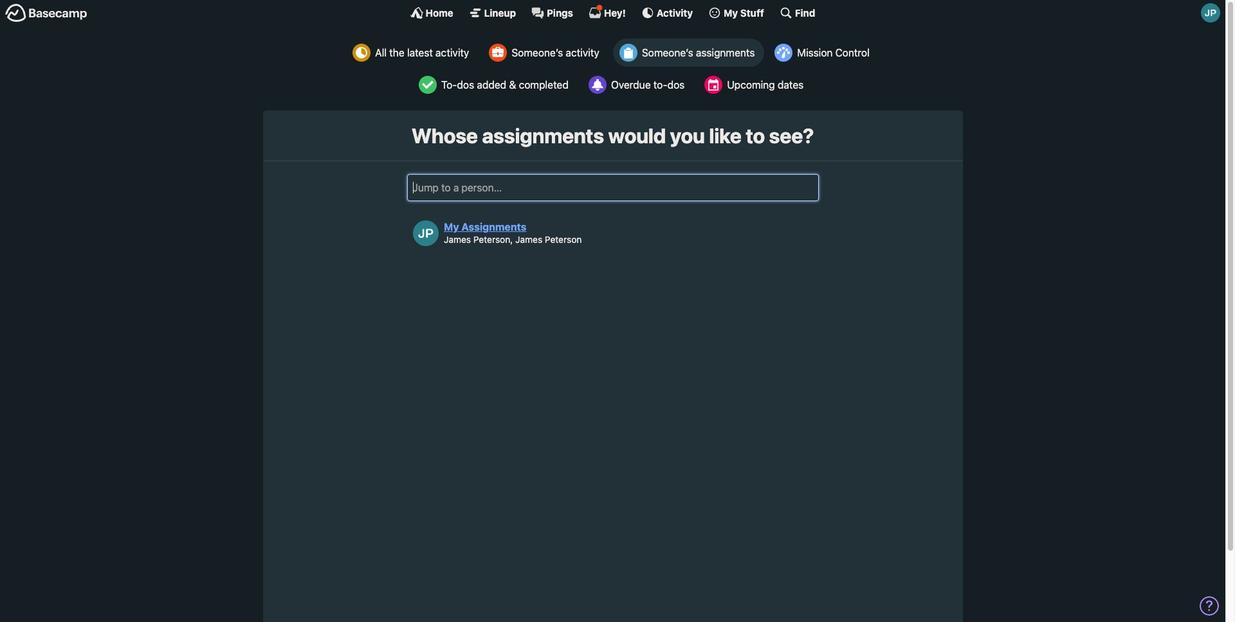 Task type: describe. For each thing, give the bounding box(es) containing it.
to-dos added & completed
[[441, 79, 569, 91]]

latest
[[407, 47, 433, 59]]

my assignments james peterson,        james peterson
[[444, 222, 582, 245]]

schedule image
[[705, 76, 723, 94]]

someone's for someone's assignments
[[642, 47, 694, 59]]

to-
[[654, 79, 668, 91]]

dos inside overdue to-dos link
[[668, 79, 685, 91]]

peterson,
[[474, 234, 513, 245]]

person report image
[[489, 44, 507, 62]]

to
[[746, 124, 765, 148]]

overdue
[[611, 79, 651, 91]]

activity report image
[[353, 44, 371, 62]]

mission control
[[798, 47, 870, 59]]

someone's for someone's activity
[[512, 47, 563, 59]]

lineup
[[484, 7, 516, 18]]

all the latest activity link
[[346, 39, 479, 67]]

james peterson image
[[1202, 3, 1221, 23]]

activity inside all the latest activity link
[[436, 47, 469, 59]]

to-dos added & completed link
[[412, 71, 578, 99]]

someone's assignments
[[642, 47, 755, 59]]

my for my assignments james peterson,        james peterson
[[444, 222, 459, 233]]

pings button
[[532, 6, 573, 19]]

&
[[509, 79, 516, 91]]

upcoming
[[727, 79, 775, 91]]

1 james from the left
[[444, 234, 471, 245]]

see?
[[770, 124, 814, 148]]

stuff
[[741, 7, 765, 18]]

todo image
[[419, 76, 437, 94]]

home
[[426, 7, 454, 18]]

someone's assignments link
[[613, 39, 765, 67]]

upcoming dates
[[727, 79, 804, 91]]

overdue to-dos
[[611, 79, 685, 91]]

switch accounts image
[[5, 3, 88, 23]]

someone's activity
[[512, 47, 600, 59]]

assignments
[[462, 222, 527, 233]]

control
[[836, 47, 870, 59]]

my for my stuff
[[724, 7, 738, 18]]

hey!
[[604, 7, 626, 18]]

reports image
[[589, 76, 607, 94]]

dates
[[778, 79, 804, 91]]

assignment image
[[620, 44, 638, 62]]

assignments for whose
[[482, 124, 604, 148]]



Task type: locate. For each thing, give the bounding box(es) containing it.
1 vertical spatial my
[[444, 222, 459, 233]]

assignments
[[696, 47, 755, 59], [482, 124, 604, 148]]

dos inside the to-dos added & completed link
[[457, 79, 474, 91]]

pings
[[547, 7, 573, 18]]

mission
[[798, 47, 833, 59]]

0 horizontal spatial someone's
[[512, 47, 563, 59]]

activity up 'to-'
[[436, 47, 469, 59]]

all
[[375, 47, 387, 59]]

added
[[477, 79, 507, 91]]

activity
[[436, 47, 469, 59], [566, 47, 600, 59]]

home link
[[410, 6, 454, 19]]

activity up reports image
[[566, 47, 600, 59]]

my left stuff
[[724, 7, 738, 18]]

main element
[[0, 0, 1226, 25]]

the
[[390, 47, 405, 59]]

1 horizontal spatial my
[[724, 7, 738, 18]]

completed
[[519, 79, 569, 91]]

dos
[[457, 79, 474, 91], [668, 79, 685, 91]]

hey! button
[[589, 5, 626, 19]]

assignments down completed
[[482, 124, 604, 148]]

james
[[444, 234, 471, 245], [516, 234, 543, 245]]

to-
[[441, 79, 457, 91]]

someone's up completed
[[512, 47, 563, 59]]

all the latest activity
[[375, 47, 469, 59]]

1 horizontal spatial someone's
[[642, 47, 694, 59]]

someone's up the to-
[[642, 47, 694, 59]]

you
[[670, 124, 705, 148]]

my inside my assignments james peterson,        james peterson
[[444, 222, 459, 233]]

like
[[709, 124, 742, 148]]

2 dos from the left
[[668, 79, 685, 91]]

0 horizontal spatial activity
[[436, 47, 469, 59]]

0 horizontal spatial assignments
[[482, 124, 604, 148]]

Jump to a person… text field
[[407, 175, 819, 202]]

whose
[[412, 124, 478, 148]]

mission control image
[[775, 44, 793, 62]]

james right james peterson, james peterson icon
[[444, 234, 471, 245]]

peterson
[[545, 234, 582, 245]]

1 horizontal spatial activity
[[566, 47, 600, 59]]

activity link
[[642, 6, 693, 19]]

1 someone's from the left
[[512, 47, 563, 59]]

1 vertical spatial assignments
[[482, 124, 604, 148]]

1 horizontal spatial assignments
[[696, 47, 755, 59]]

james peterson, james peterson image
[[413, 221, 439, 246]]

overdue to-dos link
[[582, 71, 695, 99]]

lineup link
[[469, 6, 516, 19]]

mission control link
[[769, 39, 880, 67]]

assignments up schedule image
[[696, 47, 755, 59]]

whose assignments would you like to see?
[[412, 124, 814, 148]]

2 james from the left
[[516, 234, 543, 245]]

find
[[795, 7, 816, 18]]

dos down someone's assignments link
[[668, 79, 685, 91]]

my stuff button
[[709, 6, 765, 19]]

activity
[[657, 7, 693, 18]]

my
[[724, 7, 738, 18], [444, 222, 459, 233]]

my inside popup button
[[724, 7, 738, 18]]

find button
[[780, 6, 816, 19]]

0 horizontal spatial dos
[[457, 79, 474, 91]]

2 someone's from the left
[[642, 47, 694, 59]]

1 dos from the left
[[457, 79, 474, 91]]

0 horizontal spatial my
[[444, 222, 459, 233]]

dos left added
[[457, 79, 474, 91]]

2 activity from the left
[[566, 47, 600, 59]]

someone's activity link
[[483, 39, 609, 67]]

1 horizontal spatial dos
[[668, 79, 685, 91]]

0 horizontal spatial james
[[444, 234, 471, 245]]

my stuff
[[724, 7, 765, 18]]

james left peterson
[[516, 234, 543, 245]]

assignments for someone's
[[696, 47, 755, 59]]

would
[[608, 124, 666, 148]]

1 horizontal spatial james
[[516, 234, 543, 245]]

0 vertical spatial assignments
[[696, 47, 755, 59]]

0 vertical spatial my
[[724, 7, 738, 18]]

upcoming dates link
[[698, 71, 814, 99]]

1 activity from the left
[[436, 47, 469, 59]]

my right james peterson, james peterson icon
[[444, 222, 459, 233]]

someone's
[[512, 47, 563, 59], [642, 47, 694, 59]]

activity inside someone's activity link
[[566, 47, 600, 59]]



Task type: vqa. For each thing, say whether or not it's contained in the screenshot.
second the colors! from the right
no



